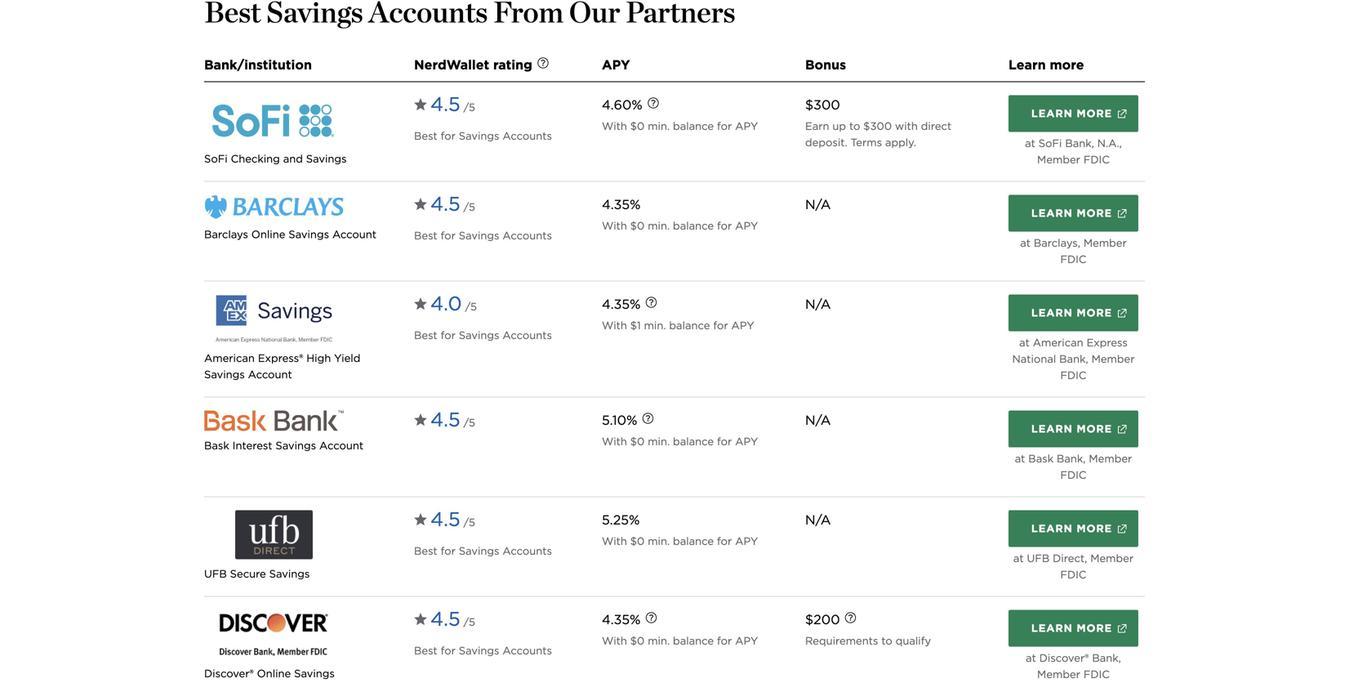 Task type: locate. For each thing, give the bounding box(es) containing it.
apy inside 5.25% with $0 min. balance for apy
[[736, 535, 759, 548]]

more
[[1050, 57, 1085, 73], [1077, 107, 1113, 120], [1077, 207, 1113, 219], [1077, 306, 1113, 319], [1077, 422, 1113, 435], [1077, 522, 1113, 535], [1077, 622, 1113, 635]]

with for discover® online savings
[[602, 635, 627, 647]]

apply.
[[886, 136, 917, 149]]

5.25% with $0 min. balance for apy
[[602, 512, 759, 548]]

min. for american express® high yield savings account
[[644, 319, 666, 332]]

0 vertical spatial 4.35%
[[602, 197, 641, 212]]

0 vertical spatial sofi
[[1039, 137, 1063, 150]]

balance for at american express national bank, member fdic
[[670, 319, 710, 332]]

$0 inside 4.35% with $0 min. balance for apy
[[631, 219, 645, 232]]

1 vertical spatial sofi
[[204, 152, 228, 165]]

discover®
[[1040, 652, 1090, 664], [204, 667, 254, 680]]

1 rated 4.5 out of 5 element from the top
[[431, 89, 476, 125]]

for inside 5.25% with $0 min. balance for apy
[[717, 535, 732, 548]]

3 $0 from the top
[[631, 435, 645, 448]]

with $0 min. balance for apy
[[602, 120, 759, 132], [602, 435, 759, 448], [602, 635, 759, 647]]

barclays online savings account
[[204, 228, 377, 241]]

1 vertical spatial to
[[882, 635, 893, 647]]

at inside at sofi bank, n.a., member fdic
[[1026, 137, 1036, 150]]

requirements to qualify
[[806, 635, 932, 647]]

1 horizontal spatial bask
[[1029, 452, 1054, 465]]

fdic inside the at ufb direct, member fdic
[[1061, 568, 1087, 581]]

learn more for ufb
[[1032, 522, 1113, 535]]

min. inside 4.35% with $0 min. balance for apy
[[648, 219, 670, 232]]

0 vertical spatial to
[[850, 120, 861, 132]]

with
[[602, 120, 627, 132], [602, 219, 627, 232], [602, 319, 627, 332], [602, 435, 627, 448], [602, 535, 627, 548], [602, 635, 627, 647]]

american up national at the right of the page
[[1033, 336, 1084, 349]]

learn more for barclays,
[[1032, 207, 1113, 219]]

$200
[[806, 612, 841, 628]]

5 learn more link from the top
[[1009, 510, 1139, 547]]

learn more link up at discover® bank, member fdic
[[1009, 610, 1139, 647]]

4.35% for 4.5
[[602, 612, 641, 628]]

4.5 /5 for sofi checking and savings
[[431, 92, 476, 116]]

4.5
[[431, 92, 461, 116], [431, 192, 461, 216], [431, 408, 461, 431], [431, 507, 461, 531], [431, 607, 461, 631]]

bask inside at bask bank, member fdic
[[1029, 452, 1054, 465]]

online down barclays online savings account image
[[252, 228, 286, 241]]

member inside at barclays, member fdic
[[1084, 237, 1127, 249]]

5 with from the top
[[602, 535, 627, 548]]

4.35% for 4.0
[[602, 296, 641, 312]]

min. inside 5.25% with $0 min. balance for apy
[[648, 535, 670, 548]]

2 best from the top
[[414, 229, 438, 242]]

interest
[[233, 439, 273, 452]]

/5 for discover® online savings
[[464, 616, 476, 628]]

1 horizontal spatial discover®
[[1040, 652, 1090, 664]]

savings
[[459, 130, 500, 142], [306, 152, 347, 165], [289, 228, 329, 241], [459, 229, 500, 242], [459, 329, 500, 342], [204, 368, 245, 381], [276, 439, 316, 452], [459, 545, 500, 557], [269, 568, 310, 580], [459, 644, 500, 657], [294, 667, 335, 680]]

with for american express® high yield savings account
[[602, 319, 627, 332]]

member inside at discover® bank, member fdic
[[1038, 668, 1081, 681]]

more for bask
[[1077, 422, 1113, 435]]

learn more link
[[1009, 95, 1139, 132], [1009, 195, 1139, 232], [1009, 295, 1139, 331], [1009, 411, 1139, 447], [1009, 510, 1139, 547], [1009, 610, 1139, 647]]

bank,
[[1066, 137, 1095, 150], [1060, 353, 1089, 365], [1057, 452, 1086, 465], [1093, 652, 1122, 664]]

1 $0 from the top
[[631, 120, 645, 132]]

sofi inside at sofi bank, n.a., member fdic
[[1039, 137, 1063, 150]]

to left 'qualify' on the right bottom of page
[[882, 635, 893, 647]]

3 with from the top
[[602, 319, 627, 332]]

1 vertical spatial online
[[257, 667, 291, 680]]

$300 earn up to $300 with direct deposit. terms apply.
[[806, 97, 952, 149]]

account for 5.10%
[[320, 439, 364, 452]]

0 vertical spatial discover®
[[1040, 652, 1090, 664]]

5 $0 from the top
[[631, 635, 645, 647]]

2 n/a from the top
[[806, 296, 831, 312]]

1 vertical spatial bask
[[1029, 452, 1054, 465]]

best for savings accounts for account
[[414, 229, 552, 242]]

n/a for at ufb direct, member fdic
[[806, 512, 831, 528]]

4.60%
[[602, 97, 643, 113]]

best for yield
[[414, 329, 438, 342]]

more information about apy image for $200
[[634, 601, 670, 637]]

at inside the at ufb direct, member fdic
[[1014, 552, 1024, 565]]

2 rated 4.5 out of 5 element from the top
[[431, 188, 476, 224]]

n/a for at bask bank, member fdic
[[806, 412, 831, 428]]

bank, inside at bask bank, member fdic
[[1057, 452, 1086, 465]]

3 n/a from the top
[[806, 412, 831, 428]]

for
[[717, 120, 732, 132], [441, 130, 456, 142], [717, 219, 732, 232], [441, 229, 456, 242], [714, 319, 729, 332], [441, 329, 456, 342], [717, 435, 732, 448], [717, 535, 732, 548], [441, 545, 456, 557], [717, 635, 732, 647], [441, 644, 456, 657]]

online down "discover® online savings" image
[[257, 667, 291, 680]]

0 vertical spatial more information about apy image
[[636, 87, 672, 123]]

learn more link for bask
[[1009, 411, 1139, 447]]

3 rated 4.5 out of 5 element from the top
[[431, 404, 476, 440]]

learn for american
[[1032, 306, 1073, 319]]

0 vertical spatial ufb
[[1028, 552, 1050, 565]]

6 learn more link from the top
[[1009, 610, 1139, 647]]

best
[[414, 130, 438, 142], [414, 229, 438, 242], [414, 329, 438, 342], [414, 545, 438, 557], [414, 644, 438, 657]]

direct,
[[1053, 552, 1088, 565]]

$300
[[806, 97, 841, 113], [864, 120, 892, 132]]

1 vertical spatial 4.35%
[[602, 296, 641, 312]]

2 vertical spatial 4.35%
[[602, 612, 641, 628]]

3 with $0 min. balance for apy from the top
[[602, 635, 759, 647]]

1 vertical spatial american
[[204, 352, 255, 364]]

1 best from the top
[[414, 130, 438, 142]]

account inside american express® high yield savings account
[[248, 368, 292, 381]]

1 with $0 min. balance for apy from the top
[[602, 120, 759, 132]]

0 horizontal spatial discover®
[[204, 667, 254, 680]]

high
[[307, 352, 331, 364]]

1 vertical spatial with $0 min. balance for apy
[[602, 435, 759, 448]]

2 vertical spatial account
[[320, 439, 364, 452]]

/5 inside "4.0 /5"
[[465, 300, 477, 313]]

2 accounts from the top
[[503, 229, 552, 242]]

sofi checking and savings
[[204, 152, 347, 165]]

learn for discover®
[[1032, 622, 1073, 635]]

1 best for savings accounts from the top
[[414, 130, 552, 142]]

0 vertical spatial account
[[333, 228, 377, 241]]

0 vertical spatial online
[[252, 228, 286, 241]]

at for at discover® bank, member fdic
[[1026, 652, 1037, 664]]

learn for sofi
[[1032, 107, 1073, 120]]

at for at barclays, member fdic
[[1021, 237, 1031, 249]]

1 with from the top
[[602, 120, 627, 132]]

1 horizontal spatial american
[[1033, 336, 1084, 349]]

sofi
[[1039, 137, 1063, 150], [204, 152, 228, 165]]

0 vertical spatial american
[[1033, 336, 1084, 349]]

at for at american express national bank, member fdic
[[1020, 336, 1030, 349]]

rated 4.5 out of 5 element
[[431, 89, 476, 125], [431, 188, 476, 224], [431, 404, 476, 440], [431, 504, 476, 540], [431, 603, 476, 639]]

2 vertical spatial with $0 min. balance for apy
[[602, 635, 759, 647]]

learn more link up express
[[1009, 295, 1139, 331]]

min.
[[648, 120, 670, 132], [648, 219, 670, 232], [644, 319, 666, 332], [648, 435, 670, 448], [648, 535, 670, 548], [648, 635, 670, 647]]

ufb
[[1028, 552, 1050, 565], [204, 568, 227, 580]]

4.5 /5 for ufb secure savings
[[431, 507, 476, 531]]

n/a
[[806, 197, 831, 212], [806, 296, 831, 312], [806, 412, 831, 428], [806, 512, 831, 528]]

3 4.5 from the top
[[431, 408, 461, 431]]

6 with from the top
[[602, 635, 627, 647]]

4 with from the top
[[602, 435, 627, 448]]

american
[[1033, 336, 1084, 349], [204, 352, 255, 364]]

bank, inside at sofi bank, n.a., member fdic
[[1066, 137, 1095, 150]]

american left express®
[[204, 352, 255, 364]]

with $1 min. balance for apy
[[602, 319, 755, 332]]

2 4.5 from the top
[[431, 192, 461, 216]]

2 $0 from the top
[[631, 219, 645, 232]]

1 4.5 /5 from the top
[[431, 92, 476, 116]]

learn more
[[1009, 57, 1085, 73], [1032, 107, 1113, 120], [1032, 207, 1113, 219], [1032, 306, 1113, 319], [1032, 422, 1113, 435], [1032, 522, 1113, 535], [1032, 622, 1113, 635]]

with
[[896, 120, 918, 132]]

learn more link up barclays,
[[1009, 195, 1139, 232]]

1 learn more link from the top
[[1009, 95, 1139, 132]]

learn more link up the direct, in the right bottom of the page
[[1009, 510, 1139, 547]]

4.35%
[[602, 197, 641, 212], [602, 296, 641, 312], [602, 612, 641, 628]]

more for sofi
[[1077, 107, 1113, 120]]

4.5 for discover® online savings
[[431, 607, 461, 631]]

learn
[[1009, 57, 1047, 73], [1032, 107, 1073, 120], [1032, 207, 1073, 219], [1032, 306, 1073, 319], [1032, 422, 1073, 435], [1032, 522, 1073, 535], [1032, 622, 1073, 635]]

4.5 /5 for barclays online savings account
[[431, 192, 476, 216]]

5 4.5 /5 from the top
[[431, 607, 476, 631]]

0 vertical spatial $300
[[806, 97, 841, 113]]

1 horizontal spatial $300
[[864, 120, 892, 132]]

to right up
[[850, 120, 861, 132]]

at inside at bask bank, member fdic
[[1015, 452, 1026, 465]]

discover® online savings
[[204, 667, 335, 680]]

2 vertical spatial more information about apy image
[[634, 601, 670, 637]]

ufb left secure
[[204, 568, 227, 580]]

ufb inside the at ufb direct, member fdic
[[1028, 552, 1050, 565]]

4 4.5 /5 from the top
[[431, 507, 476, 531]]

learn more for american
[[1032, 306, 1113, 319]]

to
[[850, 120, 861, 132], [882, 635, 893, 647]]

at inside at american express national bank, member fdic
[[1020, 336, 1030, 349]]

n/a for at american express national bank, member fdic
[[806, 296, 831, 312]]

4 $0 from the top
[[631, 535, 645, 548]]

best for savings accounts
[[414, 130, 552, 142], [414, 229, 552, 242], [414, 329, 552, 342], [414, 545, 552, 557], [414, 644, 552, 657]]

0 vertical spatial bask
[[204, 439, 229, 452]]

bask
[[204, 439, 229, 452], [1029, 452, 1054, 465]]

4 best for savings accounts from the top
[[414, 545, 552, 557]]

sofi checking and savings image
[[204, 95, 344, 144]]

accounts
[[503, 130, 552, 142], [503, 229, 552, 242], [503, 329, 552, 342], [503, 545, 552, 557], [503, 644, 552, 657]]

$0
[[631, 120, 645, 132], [631, 219, 645, 232], [631, 435, 645, 448], [631, 535, 645, 548], [631, 635, 645, 647]]

direct
[[922, 120, 952, 132]]

5 4.5 from the top
[[431, 607, 461, 631]]

more information about apy image
[[636, 87, 672, 123], [634, 286, 670, 322], [634, 601, 670, 637]]

3 learn more link from the top
[[1009, 295, 1139, 331]]

1 horizontal spatial ufb
[[1028, 552, 1050, 565]]

bank, inside at discover® bank, member fdic
[[1093, 652, 1122, 664]]

2 with $0 min. balance for apy from the top
[[602, 435, 759, 448]]

learn for bask
[[1032, 422, 1073, 435]]

1 vertical spatial more information about apy image
[[634, 286, 670, 322]]

member inside at bask bank, member fdic
[[1090, 452, 1133, 465]]

4 learn more link from the top
[[1009, 411, 1139, 447]]

0 horizontal spatial to
[[850, 120, 861, 132]]

accounts for yield
[[503, 329, 552, 342]]

sofi left n.a.,
[[1039, 137, 1063, 150]]

2 best for savings accounts from the top
[[414, 229, 552, 242]]

account
[[333, 228, 377, 241], [248, 368, 292, 381], [320, 439, 364, 452]]

national
[[1013, 353, 1057, 365]]

american inside at american express national bank, member fdic
[[1033, 336, 1084, 349]]

at for at sofi bank, n.a., member fdic
[[1026, 137, 1036, 150]]

3 best for savings accounts from the top
[[414, 329, 552, 342]]

sofi left 'checking'
[[204, 152, 228, 165]]

5 rated 4.5 out of 5 element from the top
[[431, 603, 476, 639]]

best for account
[[414, 229, 438, 242]]

at inside at discover® bank, member fdic
[[1026, 652, 1037, 664]]

member
[[1038, 153, 1081, 166], [1084, 237, 1127, 249], [1092, 353, 1135, 365], [1090, 452, 1133, 465], [1091, 552, 1134, 565], [1038, 668, 1081, 681]]

apy inside 4.35% with $0 min. balance for apy
[[736, 219, 759, 232]]

1 4.5 from the top
[[431, 92, 461, 116]]

/5
[[464, 101, 476, 114], [464, 201, 476, 213], [465, 300, 477, 313], [464, 416, 476, 429], [464, 516, 476, 529], [464, 616, 476, 628]]

qualify
[[896, 635, 932, 647]]

more information about bonus image
[[833, 601, 869, 637]]

barclays,
[[1034, 237, 1081, 249]]

5.25%
[[602, 512, 640, 528]]

fdic
[[1084, 153, 1110, 166], [1061, 253, 1087, 266], [1061, 369, 1087, 382], [1061, 469, 1087, 481], [1061, 568, 1087, 581], [1084, 668, 1110, 681]]

ufb left the direct, in the right bottom of the page
[[1028, 552, 1050, 565]]

learn more link up at sofi bank, n.a., member fdic
[[1009, 95, 1139, 132]]

4.5 for ufb secure savings
[[431, 507, 461, 531]]

balance
[[673, 120, 714, 132], [673, 219, 714, 232], [670, 319, 710, 332], [673, 435, 714, 448], [673, 535, 714, 548], [673, 635, 714, 647]]

best for savings accounts for savings
[[414, 130, 552, 142]]

3 4.35% from the top
[[602, 612, 641, 628]]

2 with from the top
[[602, 219, 627, 232]]

at
[[1026, 137, 1036, 150], [1021, 237, 1031, 249], [1020, 336, 1030, 349], [1015, 452, 1026, 465], [1014, 552, 1024, 565], [1026, 652, 1037, 664]]

$300 up terms at the right top
[[864, 120, 892, 132]]

1 vertical spatial discover®
[[204, 667, 254, 680]]

1 vertical spatial account
[[248, 368, 292, 381]]

/5 for sofi checking and savings
[[464, 101, 476, 114]]

4.5 /5
[[431, 92, 476, 116], [431, 192, 476, 216], [431, 408, 476, 431], [431, 507, 476, 531], [431, 607, 476, 631]]

5.10%
[[602, 412, 638, 428]]

4 4.5 from the top
[[431, 507, 461, 531]]

fdic inside at barclays, member fdic
[[1061, 253, 1087, 266]]

with inside 5.25% with $0 min. balance for apy
[[602, 535, 627, 548]]

1 4.35% from the top
[[602, 197, 641, 212]]

online
[[252, 228, 286, 241], [257, 667, 291, 680]]

$300 up earn
[[806, 97, 841, 113]]

2 4.5 /5 from the top
[[431, 192, 476, 216]]

min. for discover® online savings
[[648, 635, 670, 647]]

3 accounts from the top
[[503, 329, 552, 342]]

2 4.35% from the top
[[602, 296, 641, 312]]

0 horizontal spatial american
[[204, 352, 255, 364]]

/5 for american express® high yield savings account
[[465, 300, 477, 313]]

5 accounts from the top
[[503, 644, 552, 657]]

2 learn more link from the top
[[1009, 195, 1139, 232]]

1 vertical spatial ufb
[[204, 568, 227, 580]]

fdic inside at american express national bank, member fdic
[[1061, 369, 1087, 382]]

at inside at barclays, member fdic
[[1021, 237, 1031, 249]]

1 n/a from the top
[[806, 197, 831, 212]]

4 rated 4.5 out of 5 element from the top
[[431, 504, 476, 540]]

4 n/a from the top
[[806, 512, 831, 528]]

3 best from the top
[[414, 329, 438, 342]]

1 accounts from the top
[[503, 130, 552, 142]]

member inside at american express national bank, member fdic
[[1092, 353, 1135, 365]]

bank, for 5.10%
[[1057, 452, 1086, 465]]

1 horizontal spatial sofi
[[1039, 137, 1063, 150]]

5 best for savings accounts from the top
[[414, 644, 552, 657]]

accounts for savings
[[503, 130, 552, 142]]

apy
[[602, 57, 631, 73], [736, 120, 759, 132], [736, 219, 759, 232], [732, 319, 755, 332], [736, 435, 759, 448], [736, 535, 759, 548], [736, 635, 759, 647]]

at discover® bank, member fdic
[[1026, 652, 1122, 681]]

0 vertical spatial with $0 min. balance for apy
[[602, 120, 759, 132]]

5 best from the top
[[414, 644, 438, 657]]

learn more link up at bask bank, member fdic
[[1009, 411, 1139, 447]]



Task type: describe. For each thing, give the bounding box(es) containing it.
4.35% with $0 min. balance for apy
[[602, 197, 759, 232]]

$1
[[631, 319, 641, 332]]

fdic inside at discover® bank, member fdic
[[1084, 668, 1110, 681]]

more for barclays,
[[1077, 207, 1113, 219]]

0 horizontal spatial bask
[[204, 439, 229, 452]]

bank, for 4.35%
[[1093, 652, 1122, 664]]

learn more link for discover®
[[1009, 610, 1139, 647]]

$0 for 4.35%
[[631, 635, 645, 647]]

learn for ufb
[[1032, 522, 1073, 535]]

learn more for bask
[[1032, 422, 1113, 435]]

min. for sofi checking and savings
[[648, 120, 670, 132]]

$0 inside 5.25% with $0 min. balance for apy
[[631, 535, 645, 548]]

rated 4.5 out of 5 element for discover® online savings
[[431, 603, 476, 639]]

learn more link for american
[[1009, 295, 1139, 331]]

3 4.5 /5 from the top
[[431, 408, 476, 431]]

min. for bask interest savings account
[[648, 435, 670, 448]]

$0 for 4.60%
[[631, 120, 645, 132]]

0 horizontal spatial $300
[[806, 97, 841, 113]]

more information about apy image
[[630, 402, 666, 438]]

rated 4.5 out of 5 element for sofi checking and savings
[[431, 89, 476, 125]]

discover® online savings image
[[204, 610, 344, 659]]

$0 for 5.10%
[[631, 435, 645, 448]]

balance for at bask bank, member fdic
[[673, 435, 714, 448]]

and
[[283, 152, 303, 165]]

ufb secure savings image
[[204, 510, 344, 559]]

bank, for 4.60%
[[1066, 137, 1095, 150]]

best for savings accounts for yield
[[414, 329, 552, 342]]

checking
[[231, 152, 280, 165]]

4 accounts from the top
[[503, 545, 552, 557]]

barclays online savings account image
[[204, 195, 344, 220]]

fdic inside at sofi bank, n.a., member fdic
[[1084, 153, 1110, 166]]

american express® high yield savings account
[[204, 352, 361, 381]]

learn more for sofi
[[1032, 107, 1113, 120]]

member inside the at ufb direct, member fdic
[[1091, 552, 1134, 565]]

bank, inside at american express national bank, member fdic
[[1060, 353, 1089, 365]]

/5 for barclays online savings account
[[464, 201, 476, 213]]

rated 4.0 out of 5 element
[[431, 288, 477, 324]]

account for 4.35%
[[333, 228, 377, 241]]

more for american
[[1077, 306, 1113, 319]]

online for barclays
[[252, 228, 286, 241]]

how are nerdwallet's ratings determined? image
[[525, 47, 561, 83]]

for inside 4.35% with $0 min. balance for apy
[[717, 219, 732, 232]]

learn more link for sofi
[[1009, 95, 1139, 132]]

balance for at discover® bank, member fdic
[[673, 635, 714, 647]]

earn
[[806, 120, 830, 132]]

learn more link for ufb
[[1009, 510, 1139, 547]]

express
[[1087, 336, 1128, 349]]

learn more link for barclays,
[[1009, 195, 1139, 232]]

4.5 for barclays online savings account
[[431, 192, 461, 216]]

with $0 min. balance for apy for 4.60%
[[602, 120, 759, 132]]

1 vertical spatial $300
[[864, 120, 892, 132]]

more information about apy image for $300
[[636, 87, 672, 123]]

4.5 for sofi checking and savings
[[431, 92, 461, 116]]

fdic inside at bask bank, member fdic
[[1061, 469, 1087, 481]]

0 horizontal spatial sofi
[[204, 152, 228, 165]]

terms
[[851, 136, 883, 149]]

1 horizontal spatial to
[[882, 635, 893, 647]]

more for ufb
[[1077, 522, 1113, 535]]

express®
[[258, 352, 303, 364]]

balance inside 4.35% with $0 min. balance for apy
[[673, 219, 714, 232]]

bank/institution
[[204, 57, 312, 73]]

at american express national bank, member fdic
[[1013, 336, 1135, 382]]

discover® inside at discover® bank, member fdic
[[1040, 652, 1090, 664]]

at for at bask bank, member fdic
[[1015, 452, 1026, 465]]

balance for at sofi bank, n.a., member fdic
[[673, 120, 714, 132]]

bonus
[[806, 57, 847, 73]]

4.35% inside 4.35% with $0 min. balance for apy
[[602, 197, 641, 212]]

learn for barclays,
[[1032, 207, 1073, 219]]

nerdwallet
[[414, 57, 490, 73]]

at sofi bank, n.a., member fdic
[[1026, 137, 1123, 166]]

/5 for ufb secure savings
[[464, 516, 476, 529]]

best for savings
[[414, 130, 438, 142]]

balance inside 5.25% with $0 min. balance for apy
[[673, 535, 714, 548]]

savings inside american express® high yield savings account
[[204, 368, 245, 381]]

with for bask interest savings account
[[602, 435, 627, 448]]

bask interest savings account
[[204, 439, 364, 452]]

4.0 /5
[[431, 292, 477, 315]]

at for at ufb direct, member fdic
[[1014, 552, 1024, 565]]

with for sofi checking and savings
[[602, 120, 627, 132]]

learn more for discover®
[[1032, 622, 1113, 635]]

4.5 /5 for discover® online savings
[[431, 607, 476, 631]]

rating
[[494, 57, 533, 73]]

up
[[833, 120, 847, 132]]

nerdwallet rating
[[414, 57, 533, 73]]

barclays
[[204, 228, 248, 241]]

at barclays, member fdic
[[1021, 237, 1127, 266]]

more for discover®
[[1077, 622, 1113, 635]]

n/a for at barclays, member fdic
[[806, 197, 831, 212]]

with $0 min. balance for apy for 4.35%
[[602, 635, 759, 647]]

american inside american express® high yield savings account
[[204, 352, 255, 364]]

rated 4.5 out of 5 element for barclays online savings account
[[431, 188, 476, 224]]

n.a.,
[[1098, 137, 1123, 150]]

at ufb direct, member fdic
[[1014, 552, 1134, 581]]

4.0
[[431, 292, 462, 315]]

bask interest savings account image
[[204, 411, 344, 431]]

american express® high yield savings account image
[[204, 295, 344, 344]]

0 horizontal spatial ufb
[[204, 568, 227, 580]]

rated 4.5 out of 5 element for ufb secure savings
[[431, 504, 476, 540]]

at bask bank, member fdic
[[1015, 452, 1133, 481]]

member inside at sofi bank, n.a., member fdic
[[1038, 153, 1081, 166]]

secure
[[230, 568, 266, 580]]

online for discover®
[[257, 667, 291, 680]]

yield
[[334, 352, 361, 364]]

with $0 min. balance for apy for 5.10%
[[602, 435, 759, 448]]

to inside $300 earn up to $300 with direct deposit. terms apply.
[[850, 120, 861, 132]]

accounts for account
[[503, 229, 552, 242]]

ufb secure savings
[[204, 568, 310, 580]]

deposit.
[[806, 136, 848, 149]]

4 best from the top
[[414, 545, 438, 557]]

requirements
[[806, 635, 879, 647]]

with inside 4.35% with $0 min. balance for apy
[[602, 219, 627, 232]]



Task type: vqa. For each thing, say whether or not it's contained in the screenshot.
Secure
yes



